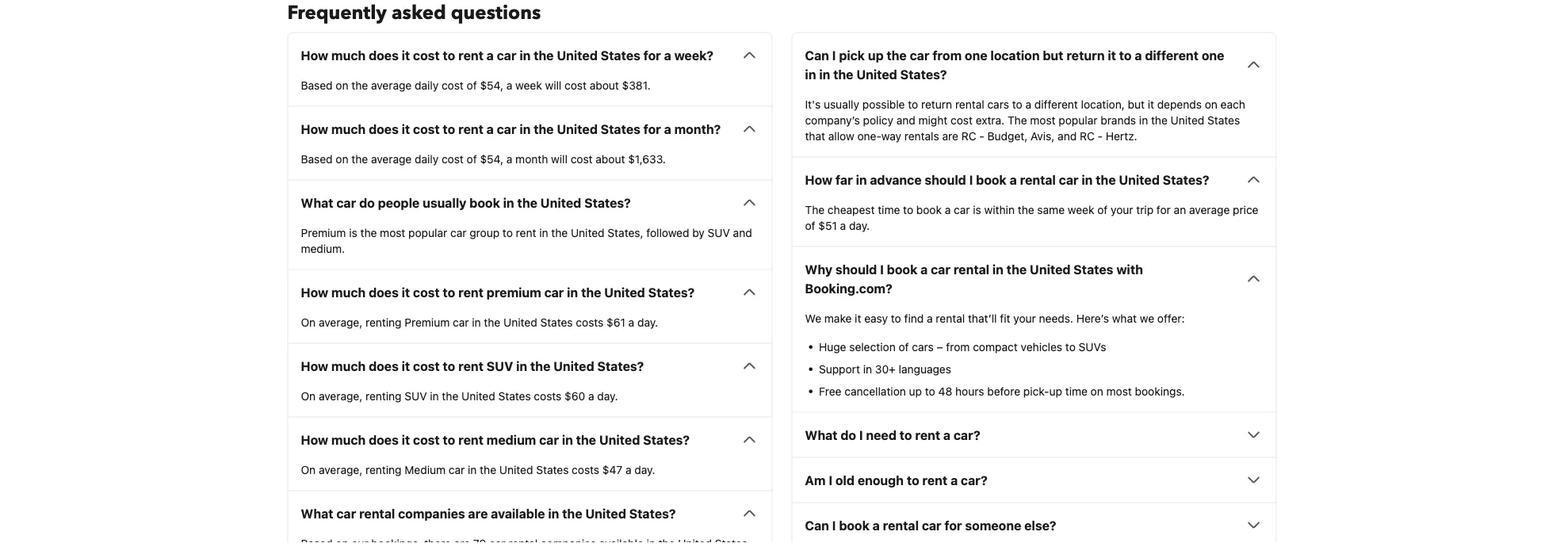 Task type: vqa. For each thing, say whether or not it's contained in the screenshot.
renting associated with How much does it cost to rent SUV in the United States?
yes



Task type: describe. For each thing, give the bounding box(es) containing it.
average, for how much does it cost to rent suv in the united states?
[[319, 389, 363, 402]]

costs for medium
[[572, 463, 600, 476]]

rent up based on the average daily cost of $54, a month will cost about $1,633.
[[458, 121, 484, 136]]

$60
[[565, 389, 585, 402]]

what
[[1112, 311, 1137, 325]]

does for how much does it cost to rent a car in the united states for a week?
[[369, 47, 399, 62]]

a down how much does it cost to rent a car in the united states for a week?
[[507, 78, 513, 91]]

how for how much does it cost to rent a car in the united states for a month?
[[301, 121, 328, 136]]

0 vertical spatial should
[[925, 172, 967, 187]]

0 vertical spatial do
[[359, 195, 375, 210]]

does for how much does it cost to rent suv in the united states?
[[369, 358, 399, 373]]

before
[[988, 384, 1021, 398]]

what car do people usually book in the united states?
[[301, 195, 631, 210]]

what for what do i need to rent a car?
[[805, 427, 838, 442]]

to up budget,
[[1012, 97, 1023, 110]]

need
[[866, 427, 897, 442]]

support
[[819, 362, 860, 375]]

cost inside it's usually possible to return rental cars to a different location, but it depends on each company's policy and might cost extra. the most popular brands in the united states that allow one-way rentals are rc - budget, avis, and rc - hertz.
[[951, 113, 973, 126]]

average inside the cheapest time to book a car is within the same week of your trip for an average price of $51 a day.
[[1190, 203, 1230, 216]]

1 vertical spatial do
[[841, 427, 857, 442]]

for up $1,633.
[[644, 121, 661, 136]]

medium.
[[301, 242, 345, 255]]

the inside the cheapest time to book a car is within the same week of your trip for an average price of $51 a day.
[[1018, 203, 1035, 216]]

that'll
[[968, 311, 997, 325]]

popular inside it's usually possible to return rental cars to a different location, but it depends on each company's policy and might cost extra. the most popular brands in the united states that allow one-way rentals are rc - budget, avis, and rc - hertz.
[[1059, 113, 1098, 126]]

states? inside what car do people usually book in the united states? dropdown button
[[584, 195, 631, 210]]

united inside why should i book a car rental in the united states with booking.com?
[[1030, 262, 1071, 277]]

premium inside the premium is the most popular car group to rent in the united states, followed by suv and medium.
[[301, 226, 346, 239]]

daily for how much does it cost to rent a car in the united states for a month?
[[415, 152, 439, 165]]

48
[[939, 384, 953, 398]]

why
[[805, 262, 833, 277]]

average, for how much does it cost to rent medium car in the united states?
[[319, 463, 363, 476]]

0 vertical spatial and
[[897, 113, 916, 126]]

price
[[1233, 203, 1259, 216]]

0 vertical spatial week
[[516, 78, 542, 91]]

rent right need
[[915, 427, 941, 442]]

brands
[[1101, 113, 1136, 126]]

return inside it's usually possible to return rental cars to a different location, but it depends on each company's policy and might cost extra. the most popular brands in the united states that allow one-way rentals are rc - budget, avis, and rc - hertz.
[[922, 97, 953, 110]]

rental inside why should i book a car rental in the united states with booking.com?
[[954, 262, 990, 277]]

i inside can i pick up the car from one location but return it to a different one in in the united states?
[[832, 47, 836, 62]]

usually inside dropdown button
[[423, 195, 467, 210]]

what car do people usually book in the united states? button
[[301, 193, 759, 212]]

how much does it cost to rent medium car in the united states?
[[301, 432, 690, 447]]

allow
[[829, 129, 855, 142]]

$51
[[819, 219, 837, 232]]

to right enough
[[907, 472, 920, 488]]

make
[[825, 311, 852, 325]]

on inside it's usually possible to return rental cars to a different location, but it depends on each company's policy and might cost extra. the most popular brands in the united states that allow one-way rentals are rc - budget, avis, and rc - hertz.
[[1205, 97, 1218, 110]]

how much does it cost to rent medium car in the united states? button
[[301, 430, 759, 449]]

states down how much does it cost to rent medium car in the united states? dropdown button
[[536, 463, 569, 476]]

location,
[[1081, 97, 1125, 110]]

rent up on average, renting medium car in the united states costs $47 a day.
[[458, 432, 484, 447]]

can for can i book a rental car for someone else?
[[805, 518, 829, 533]]

month?
[[675, 121, 721, 136]]

a right find
[[927, 311, 933, 325]]

we make it easy to find a rental that'll fit your needs. here's what we offer:
[[805, 311, 1185, 325]]

of left $51
[[805, 219, 816, 232]]

return inside can i pick up the car from one location but return it to a different one in in the united states?
[[1067, 47, 1105, 62]]

within
[[985, 203, 1015, 216]]

rental down am i old enough to rent a car?
[[883, 518, 919, 533]]

support in 30+ languages
[[819, 362, 952, 375]]

states? inside how much does it cost to rent premium car in the united states? dropdown button
[[648, 285, 695, 300]]

for up $381.
[[644, 47, 661, 62]]

day. right $47
[[635, 463, 655, 476]]

way
[[882, 129, 902, 142]]

day. right $61
[[638, 315, 658, 329]]

in inside it's usually possible to return rental cars to a different location, but it depends on each company's policy and might cost extra. the most popular brands in the united states that allow one-way rentals are rc - budget, avis, and rc - hertz.
[[1139, 113, 1148, 126]]

to inside "dropdown button"
[[443, 358, 455, 373]]

can for can i pick up the car from one location but return it to a different one in in the united states?
[[805, 47, 829, 62]]

the inside it's usually possible to return rental cars to a different location, but it depends on each company's policy and might cost extra. the most popular brands in the united states that allow one-way rentals are rc - budget, avis, and rc - hertz.
[[1151, 113, 1168, 126]]

a left week?
[[664, 47, 672, 62]]

what car rental companies are available in the united states? button
[[301, 504, 759, 523]]

$1,633.
[[628, 152, 666, 165]]

your inside the cheapest time to book a car is within the same week of your trip for an average price of $51 a day.
[[1111, 203, 1134, 216]]

pick
[[839, 47, 865, 62]]

renting for how much does it cost to rent suv in the united states?
[[366, 389, 402, 402]]

can i pick up the car from one location but return it to a different one in in the united states?
[[805, 47, 1225, 82]]

how much does it cost to rent premium car in the united states?
[[301, 285, 695, 300]]

we
[[805, 311, 822, 325]]

it inside can i pick up the car from one location but return it to a different one in in the united states?
[[1108, 47, 1116, 62]]

car inside the premium is the most popular car group to rent in the united states, followed by suv and medium.
[[450, 226, 467, 239]]

cost up based on the average daily cost of $54, a month will cost about $1,633.
[[413, 121, 440, 136]]

each
[[1221, 97, 1246, 110]]

with
[[1117, 262, 1143, 277]]

premium
[[487, 285, 541, 300]]

booking.com?
[[805, 281, 893, 296]]

how much does it cost to rent a car in the united states for a month?
[[301, 121, 721, 136]]

cost up medium
[[413, 432, 440, 447]]

how far in advance should i book a rental car in the united states? button
[[805, 170, 1264, 189]]

of up support in 30+ languages
[[899, 340, 909, 353]]

cost up the 'what car do people usually book in the united states?'
[[442, 152, 464, 165]]

free cancellation up to 48 hours before pick-up time on most bookings.
[[819, 384, 1185, 398]]

someone
[[965, 518, 1022, 533]]

in inside how much does it cost to rent a car in the united states for a week? dropdown button
[[520, 47, 531, 62]]

based on the average daily cost of $54, a week will cost about $381.
[[301, 78, 651, 91]]

0 horizontal spatial your
[[1014, 311, 1036, 325]]

in inside what car rental companies are available in the united states? dropdown button
[[548, 506, 559, 521]]

a up within
[[1010, 172, 1017, 187]]

will for month?
[[551, 152, 568, 165]]

that
[[805, 129, 826, 142]]

–
[[937, 340, 943, 353]]

states down how much does it cost to rent suv in the united states? "dropdown button"
[[498, 389, 531, 402]]

same
[[1038, 203, 1065, 216]]

on for how much does it cost to rent medium car in the united states?
[[301, 463, 316, 476]]

in inside the premium is the most popular car group to rent in the united states, followed by suv and medium.
[[539, 226, 548, 239]]

it's
[[805, 97, 821, 110]]

states inside it's usually possible to return rental cars to a different location, but it depends on each company's policy and might cost extra. the most popular brands in the united states that allow one-way rentals are rc - budget, avis, and rc - hertz.
[[1208, 113, 1240, 126]]

a up based on the average daily cost of $54, a month will cost about $1,633.
[[487, 121, 494, 136]]

medium
[[487, 432, 536, 447]]

suvs
[[1079, 340, 1107, 353]]

rent up based on the average daily cost of $54, a week will cost about $381.
[[458, 47, 484, 62]]

to left find
[[891, 311, 902, 325]]

cost up on average, renting premium car in the united states costs $61 a day.
[[413, 285, 440, 300]]

united inside can i pick up the car from one location but return it to a different one in in the united states?
[[857, 66, 898, 82]]

states? inside the how far in advance should i book a rental car in the united states? dropdown button
[[1163, 172, 1210, 187]]

how much does it cost to rent a car in the united states for a month? button
[[301, 119, 759, 138]]

cost up based on the average daily cost of $54, a week will cost about $381.
[[413, 47, 440, 62]]

$54, for month?
[[480, 152, 504, 165]]

here's
[[1077, 311, 1109, 325]]

book inside the cheapest time to book a car is within the same week of your trip for an average price of $51 a day.
[[917, 203, 942, 216]]

huge
[[819, 340, 847, 353]]

renting for how much does it cost to rent medium car in the united states?
[[366, 463, 402, 476]]

but inside it's usually possible to return rental cars to a different location, but it depends on each company's policy and might cost extra. the most popular brands in the united states that allow one-way rentals are rc - budget, avis, and rc - hertz.
[[1128, 97, 1145, 110]]

and inside the premium is the most popular car group to rent in the united states, followed by suv and medium.
[[733, 226, 752, 239]]

based for how much does it cost to rent a car in the united states for a week?
[[301, 78, 333, 91]]

the inside the cheapest time to book a car is within the same week of your trip for an average price of $51 a day.
[[805, 203, 825, 216]]

about for month?
[[596, 152, 625, 165]]

followed
[[647, 226, 689, 239]]

1 - from the left
[[980, 129, 985, 142]]

i inside why should i book a car rental in the united states with booking.com?
[[880, 262, 884, 277]]

selection
[[850, 340, 896, 353]]

company's
[[805, 113, 860, 126]]

on average, renting premium car in the united states costs $61 a day.
[[301, 315, 658, 329]]

a left month?
[[664, 121, 672, 136]]

rent inside the premium is the most popular car group to rent in the united states, followed by suv and medium.
[[516, 226, 536, 239]]

vehicles
[[1021, 340, 1063, 353]]

one-
[[858, 129, 882, 142]]

the inside why should i book a car rental in the united states with booking.com?
[[1007, 262, 1027, 277]]

states down how much does it cost to rent premium car in the united states? dropdown button
[[540, 315, 573, 329]]

$47
[[603, 463, 623, 476]]

medium
[[405, 463, 446, 476]]

to up based on the average daily cost of $54, a week will cost about $381.
[[443, 47, 455, 62]]

states? inside what car rental companies are available in the united states? dropdown button
[[629, 506, 676, 521]]

a right $51
[[840, 219, 846, 232]]

2 horizontal spatial up
[[1050, 384, 1063, 398]]

states? inside how much does it cost to rent suv in the united states? "dropdown button"
[[598, 358, 644, 373]]

to up medium
[[443, 432, 455, 447]]

car? for what do i need to rent a car?
[[954, 427, 981, 442]]

day. right $60
[[597, 389, 618, 402]]

might
[[919, 113, 948, 126]]

how for how much does it cost to rent a car in the united states for a week?
[[301, 47, 328, 62]]

a left within
[[945, 203, 951, 216]]

1 one from the left
[[965, 47, 988, 62]]

daily for how much does it cost to rent a car in the united states for a week?
[[415, 78, 439, 91]]

much for how much does it cost to rent a car in the united states for a month?
[[331, 121, 366, 136]]

popular inside the premium is the most popular car group to rent in the united states, followed by suv and medium.
[[409, 226, 447, 239]]

the inside it's usually possible to return rental cars to a different location, but it depends on each company's policy and might cost extra. the most popular brands in the united states that allow one-way rentals are rc - budget, avis, and rc - hertz.
[[1008, 113, 1027, 126]]

the cheapest time to book a car is within the same week of your trip for an average price of $51 a day.
[[805, 203, 1259, 232]]

an
[[1174, 203, 1187, 216]]

a down enough
[[873, 518, 880, 533]]

car inside why should i book a car rental in the united states with booking.com?
[[931, 262, 951, 277]]

does for how much does it cost to rent medium car in the united states?
[[369, 432, 399, 447]]

a up based on the average daily cost of $54, a week will cost about $381.
[[487, 47, 494, 62]]

trip
[[1137, 203, 1154, 216]]

are inside dropdown button
[[468, 506, 488, 521]]

am i old enough to rent a car?
[[805, 472, 988, 488]]

huge selection of cars – from compact vehicles to suvs
[[819, 340, 1107, 353]]

but inside can i pick up the car from one location but return it to a different one in in the united states?
[[1043, 47, 1064, 62]]

people
[[378, 195, 420, 210]]

based on the average daily cost of $54, a month will cost about $1,633.
[[301, 152, 666, 165]]

cost right month
[[571, 152, 593, 165]]

languages
[[899, 362, 952, 375]]

2 - from the left
[[1098, 129, 1103, 142]]

1 rc from the left
[[962, 129, 977, 142]]

united inside it's usually possible to return rental cars to a different location, but it depends on each company's policy and might cost extra. the most popular brands in the united states that allow one-way rentals are rc - budget, avis, and rc - hertz.
[[1171, 113, 1205, 126]]

1 vertical spatial cars
[[912, 340, 934, 353]]

can i book a rental car for someone else?
[[805, 518, 1057, 533]]

how far in advance should i book a rental car in the united states?
[[805, 172, 1210, 187]]

it inside it's usually possible to return rental cars to a different location, but it depends on each company's policy and might cost extra. the most popular brands in the united states that allow one-way rentals are rc - budget, avis, and rc - hertz.
[[1148, 97, 1155, 110]]

1 horizontal spatial premium
[[405, 315, 450, 329]]

2 horizontal spatial and
[[1058, 129, 1077, 142]]

car? for am i old enough to rent a car?
[[961, 472, 988, 488]]

group
[[470, 226, 500, 239]]

hours
[[956, 384, 985, 398]]

how for how much does it cost to rent medium car in the united states?
[[301, 432, 328, 447]]

enough
[[858, 472, 904, 488]]

cars inside it's usually possible to return rental cars to a different location, but it depends on each company's policy and might cost extra. the most popular brands in the united states that allow one-way rentals are rc - budget, avis, and rc - hertz.
[[988, 97, 1009, 110]]

hertz.
[[1106, 129, 1138, 142]]

budget,
[[988, 129, 1028, 142]]

policy
[[863, 113, 894, 126]]

how much does it cost to rent suv in the united states? button
[[301, 356, 759, 375]]

about for week?
[[590, 78, 619, 91]]

what do i need to rent a car?
[[805, 427, 981, 442]]

a right $47
[[626, 463, 632, 476]]

how for how much does it cost to rent suv in the united states?
[[301, 358, 328, 373]]

book up group
[[470, 195, 500, 210]]

how much does it cost to rent suv in the united states?
[[301, 358, 644, 373]]

compact
[[973, 340, 1018, 353]]

a left month
[[507, 152, 513, 165]]

to left 48
[[925, 384, 936, 398]]

average, for how much does it cost to rent premium car in the united states?
[[319, 315, 363, 329]]

in inside how much does it cost to rent medium car in the united states? dropdown button
[[562, 432, 573, 447]]

based for how much does it cost to rent a car in the united states for a month?
[[301, 152, 333, 165]]

different inside can i pick up the car from one location but return it to a different one in in the united states?
[[1145, 47, 1199, 62]]

$54, for week?
[[480, 78, 504, 91]]

avis,
[[1031, 129, 1055, 142]]

from inside can i pick up the car from one location but return it to a different one in in the united states?
[[933, 47, 962, 62]]



Task type: locate. For each thing, give the bounding box(es) containing it.
2 average, from the top
[[319, 389, 363, 402]]

your
[[1111, 203, 1134, 216], [1014, 311, 1036, 325]]

return up the might
[[922, 97, 953, 110]]

advance
[[870, 172, 922, 187]]

time inside the cheapest time to book a car is within the same week of your trip for an average price of $51 a day.
[[878, 203, 900, 216]]

what do i need to rent a car? button
[[805, 425, 1264, 444]]

1 vertical spatial are
[[468, 506, 488, 521]]

can inside can i pick up the car from one location but return it to a different one in in the united states?
[[805, 47, 829, 62]]

fit
[[1000, 311, 1011, 325]]

3 on from the top
[[301, 463, 316, 476]]

usually
[[824, 97, 860, 110], [423, 195, 467, 210]]

and right by
[[733, 226, 752, 239]]

most down 'people'
[[380, 226, 406, 239]]

cancellation
[[845, 384, 906, 398]]

0 horizontal spatial and
[[733, 226, 752, 239]]

a right $60
[[588, 389, 594, 402]]

of down how much does it cost to rent a car in the united states for a week?
[[467, 78, 477, 91]]

1 vertical spatial but
[[1128, 97, 1145, 110]]

0 vertical spatial car?
[[954, 427, 981, 442]]

0 vertical spatial but
[[1043, 47, 1064, 62]]

a down 48
[[944, 427, 951, 442]]

pick-
[[1024, 384, 1050, 398]]

far
[[836, 172, 853, 187]]

0 vertical spatial usually
[[824, 97, 860, 110]]

time right pick-
[[1066, 384, 1088, 398]]

on for how much does it cost to rent suv in the united states?
[[301, 389, 316, 402]]

should right advance
[[925, 172, 967, 187]]

week
[[516, 78, 542, 91], [1068, 203, 1095, 216]]

$54, down how much does it cost to rent a car in the united states for a month? at left
[[480, 152, 504, 165]]

car inside the cheapest time to book a car is within the same week of your trip for an average price of $51 a day.
[[954, 203, 970, 216]]

cheapest
[[828, 203, 875, 216]]

costs left $60
[[534, 389, 562, 402]]

1 vertical spatial what
[[805, 427, 838, 442]]

is inside the cheapest time to book a car is within the same week of your trip for an average price of $51 a day.
[[973, 203, 982, 216]]

2 much from the top
[[331, 121, 366, 136]]

cost inside "dropdown button"
[[413, 358, 440, 373]]

2 does from the top
[[369, 121, 399, 136]]

how inside how much does it cost to rent suv in the united states? "dropdown button"
[[301, 358, 328, 373]]

book inside why should i book a car rental in the united states with booking.com?
[[887, 262, 918, 277]]

does inside "dropdown button"
[[369, 358, 399, 373]]

2 daily from the top
[[415, 152, 439, 165]]

2 vertical spatial and
[[733, 226, 752, 239]]

in inside how much does it cost to rent premium car in the united states? dropdown button
[[567, 285, 578, 300]]

4 much from the top
[[331, 358, 366, 373]]

from
[[933, 47, 962, 62], [946, 340, 970, 353]]

rental inside it's usually possible to return rental cars to a different location, but it depends on each company's policy and might cost extra. the most popular brands in the united states that allow one-way rentals are rc - budget, avis, and rc - hertz.
[[956, 97, 985, 110]]

cost up on average, renting suv in the united states costs $60 a day.
[[413, 358, 440, 373]]

0 vertical spatial what
[[301, 195, 334, 210]]

to up location,
[[1120, 47, 1132, 62]]

to inside can i pick up the car from one location but return it to a different one in in the united states?
[[1120, 47, 1132, 62]]

usually inside it's usually possible to return rental cars to a different location, but it depends on each company's policy and might cost extra. the most popular brands in the united states that allow one-way rentals are rc - budget, avis, and rc - hertz.
[[824, 97, 860, 110]]

0 vertical spatial renting
[[366, 315, 402, 329]]

am i old enough to rent a car? button
[[805, 470, 1264, 490]]

average for how much does it cost to rent a car in the united states for a month?
[[371, 152, 412, 165]]

rent up on average, renting premium car in the united states costs $61 a day.
[[458, 285, 484, 300]]

1 vertical spatial on
[[301, 389, 316, 402]]

popular down 'people'
[[409, 226, 447, 239]]

renting for how much does it cost to rent premium car in the united states?
[[366, 315, 402, 329]]

on
[[301, 315, 316, 329], [301, 389, 316, 402], [301, 463, 316, 476]]

1 vertical spatial is
[[349, 226, 357, 239]]

1 vertical spatial popular
[[409, 226, 447, 239]]

1 vertical spatial can
[[805, 518, 829, 533]]

car? inside what do i need to rent a car? dropdown button
[[954, 427, 981, 442]]

to
[[443, 47, 455, 62], [1120, 47, 1132, 62], [908, 97, 919, 110], [1012, 97, 1023, 110], [443, 121, 455, 136], [903, 203, 914, 216], [503, 226, 513, 239], [443, 285, 455, 300], [891, 311, 902, 325], [1066, 340, 1076, 353], [443, 358, 455, 373], [925, 384, 936, 398], [900, 427, 912, 442], [443, 432, 455, 447], [907, 472, 920, 488]]

in inside how much does it cost to rent suv in the united states? "dropdown button"
[[516, 358, 527, 373]]

suv inside the premium is the most popular car group to rent in the united states, followed by suv and medium.
[[708, 226, 730, 239]]

will down how much does it cost to rent a car in the united states for a week? dropdown button at the top left
[[545, 78, 562, 91]]

is inside the premium is the most popular car group to rent in the united states, followed by suv and medium.
[[349, 226, 357, 239]]

to right need
[[900, 427, 912, 442]]

0 vertical spatial on
[[301, 315, 316, 329]]

2 $54, from the top
[[480, 152, 504, 165]]

how for how much does it cost to rent premium car in the united states?
[[301, 285, 328, 300]]

united
[[557, 47, 598, 62], [857, 66, 898, 82], [1171, 113, 1205, 126], [557, 121, 598, 136], [1119, 172, 1160, 187], [541, 195, 581, 210], [571, 226, 605, 239], [1030, 262, 1071, 277], [604, 285, 645, 300], [504, 315, 537, 329], [554, 358, 594, 373], [462, 389, 495, 402], [599, 432, 640, 447], [499, 463, 533, 476], [586, 506, 626, 521]]

1 horizontal spatial popular
[[1059, 113, 1098, 126]]

1 much from the top
[[331, 47, 366, 62]]

but right the location
[[1043, 47, 1064, 62]]

1 vertical spatial costs
[[534, 389, 562, 402]]

0 vertical spatial the
[[1008, 113, 1027, 126]]

0 vertical spatial most
[[1030, 113, 1056, 126]]

1 horizontal spatial are
[[943, 129, 959, 142]]

can i book a rental car for someone else? button
[[805, 516, 1264, 535]]

0 vertical spatial are
[[943, 129, 959, 142]]

0 horizontal spatial is
[[349, 226, 357, 239]]

1 vertical spatial average
[[371, 152, 412, 165]]

1 average, from the top
[[319, 315, 363, 329]]

book up within
[[976, 172, 1007, 187]]

suv down how much does it cost to rent suv in the united states?
[[405, 389, 427, 402]]

can down am
[[805, 518, 829, 533]]

0 horizontal spatial should
[[836, 262, 877, 277]]

0 horizontal spatial but
[[1043, 47, 1064, 62]]

0 vertical spatial time
[[878, 203, 900, 216]]

most inside it's usually possible to return rental cars to a different location, but it depends on each company's policy and might cost extra. the most popular brands in the united states that allow one-way rentals are rc - budget, avis, and rc - hertz.
[[1030, 113, 1056, 126]]

much for how much does it cost to rent medium car in the united states?
[[331, 432, 366, 447]]

day.
[[849, 219, 870, 232], [638, 315, 658, 329], [597, 389, 618, 402], [635, 463, 655, 476]]

most left bookings.
[[1107, 384, 1132, 398]]

2 vertical spatial most
[[1107, 384, 1132, 398]]

are left available
[[468, 506, 488, 521]]

a inside can i pick up the car from one location but return it to a different one in in the united states?
[[1135, 47, 1142, 62]]

- left hertz.
[[1098, 129, 1103, 142]]

car?
[[954, 427, 981, 442], [961, 472, 988, 488]]

1 does from the top
[[369, 47, 399, 62]]

states left with
[[1074, 262, 1114, 277]]

of up the 'what car do people usually book in the united states?'
[[467, 152, 477, 165]]

4 does from the top
[[369, 358, 399, 373]]

extra.
[[976, 113, 1005, 126]]

rc left hertz.
[[1080, 129, 1095, 142]]

to right the possible
[[908, 97, 919, 110]]

2 based from the top
[[301, 152, 333, 165]]

daily
[[415, 78, 439, 91], [415, 152, 439, 165]]

0 horizontal spatial -
[[980, 129, 985, 142]]

0 horizontal spatial usually
[[423, 195, 467, 210]]

0 horizontal spatial are
[[468, 506, 488, 521]]

1 vertical spatial daily
[[415, 152, 439, 165]]

1 vertical spatial usually
[[423, 195, 467, 210]]

states?
[[901, 66, 947, 82], [1163, 172, 1210, 187], [584, 195, 631, 210], [648, 285, 695, 300], [598, 358, 644, 373], [643, 432, 690, 447], [629, 506, 676, 521]]

a inside why should i book a car rental in the united states with booking.com?
[[921, 262, 928, 277]]

week down how much does it cost to rent a car in the united states for a week? dropdown button at the top left
[[516, 78, 542, 91]]

rental left companies
[[359, 506, 395, 521]]

up inside can i pick up the car from one location but return it to a different one in in the united states?
[[868, 47, 884, 62]]

it inside "dropdown button"
[[402, 358, 410, 373]]

what for what car rental companies are available in the united states?
[[301, 506, 334, 521]]

offer:
[[1158, 311, 1185, 325]]

0 vertical spatial $54,
[[480, 78, 504, 91]]

to up on average, renting premium car in the united states costs $61 a day.
[[443, 285, 455, 300]]

week?
[[675, 47, 714, 62]]

2 horizontal spatial most
[[1107, 384, 1132, 398]]

1 on from the top
[[301, 315, 316, 329]]

0 horizontal spatial up
[[868, 47, 884, 62]]

does
[[369, 47, 399, 62], [369, 121, 399, 136], [369, 285, 399, 300], [369, 358, 399, 373], [369, 432, 399, 447]]

a up brands
[[1135, 47, 1142, 62]]

0 vertical spatial your
[[1111, 203, 1134, 216]]

rental
[[956, 97, 985, 110], [1020, 172, 1056, 187], [954, 262, 990, 277], [936, 311, 965, 325], [359, 506, 395, 521], [883, 518, 919, 533]]

rental up extra.
[[956, 97, 985, 110]]

most inside the premium is the most popular car group to rent in the united states, followed by suv and medium.
[[380, 226, 406, 239]]

0 vertical spatial premium
[[301, 226, 346, 239]]

1 horizontal spatial different
[[1145, 47, 1199, 62]]

can inside dropdown button
[[805, 518, 829, 533]]

for inside the cheapest time to book a car is within the same week of your trip for an average price of $51 a day.
[[1157, 203, 1171, 216]]

in
[[520, 47, 531, 62], [805, 66, 816, 82], [819, 66, 831, 82], [1139, 113, 1148, 126], [520, 121, 531, 136], [856, 172, 867, 187], [1082, 172, 1093, 187], [503, 195, 514, 210], [539, 226, 548, 239], [993, 262, 1004, 277], [567, 285, 578, 300], [472, 315, 481, 329], [516, 358, 527, 373], [863, 362, 872, 375], [430, 389, 439, 402], [562, 432, 573, 447], [468, 463, 477, 476], [548, 506, 559, 521]]

states? inside how much does it cost to rent medium car in the united states? dropdown button
[[643, 432, 690, 447]]

different
[[1145, 47, 1199, 62], [1035, 97, 1078, 110]]

for
[[644, 47, 661, 62], [644, 121, 661, 136], [1157, 203, 1171, 216], [945, 518, 962, 533]]

one
[[965, 47, 988, 62], [1202, 47, 1225, 62]]

premium up the medium.
[[301, 226, 346, 239]]

costs left $47
[[572, 463, 600, 476]]

1 vertical spatial renting
[[366, 389, 402, 402]]

average
[[371, 78, 412, 91], [371, 152, 412, 165], [1190, 203, 1230, 216]]

1 $54, from the top
[[480, 78, 504, 91]]

what car rental companies are available in the united states?
[[301, 506, 676, 521]]

1 can from the top
[[805, 47, 829, 62]]

-
[[980, 129, 985, 142], [1098, 129, 1103, 142]]

3 average, from the top
[[319, 463, 363, 476]]

rent inside "dropdown button"
[[458, 358, 484, 373]]

cars up extra.
[[988, 97, 1009, 110]]

rental up the that'll
[[954, 262, 990, 277]]

car
[[497, 47, 517, 62], [910, 47, 930, 62], [497, 121, 517, 136], [1059, 172, 1079, 187], [337, 195, 356, 210], [954, 203, 970, 216], [450, 226, 467, 239], [931, 262, 951, 277], [544, 285, 564, 300], [453, 315, 469, 329], [539, 432, 559, 447], [449, 463, 465, 476], [337, 506, 356, 521], [922, 518, 942, 533]]

5 much from the top
[[331, 432, 366, 447]]

why should i book a car rental in the united states with booking.com?
[[805, 262, 1143, 296]]

1 vertical spatial $54,
[[480, 152, 504, 165]]

2 vertical spatial renting
[[366, 463, 402, 476]]

0 horizontal spatial one
[[965, 47, 988, 62]]

companies
[[398, 506, 465, 521]]

1 horizontal spatial one
[[1202, 47, 1225, 62]]

1 horizontal spatial most
[[1030, 113, 1056, 126]]

usually up company's
[[824, 97, 860, 110]]

much for how much does it cost to rent premium car in the united states?
[[331, 285, 366, 300]]

a up avis,
[[1026, 97, 1032, 110]]

0 vertical spatial cars
[[988, 97, 1009, 110]]

0 vertical spatial average,
[[319, 315, 363, 329]]

1 vertical spatial based
[[301, 152, 333, 165]]

a up can i book a rental car for someone else? on the right bottom of page
[[951, 472, 958, 488]]

much for how much does it cost to rent a car in the united states for a week?
[[331, 47, 366, 62]]

0 vertical spatial from
[[933, 47, 962, 62]]

1 based from the top
[[301, 78, 333, 91]]

time
[[878, 203, 900, 216], [1066, 384, 1088, 398]]

3 much from the top
[[331, 285, 366, 300]]

cost left extra.
[[951, 113, 973, 126]]

renting
[[366, 315, 402, 329], [366, 389, 402, 402], [366, 463, 402, 476]]

1 horizontal spatial and
[[897, 113, 916, 126]]

2 vertical spatial what
[[301, 506, 334, 521]]

1 horizontal spatial -
[[1098, 129, 1103, 142]]

your right fit
[[1014, 311, 1036, 325]]

united inside the premium is the most popular car group to rent in the united states, followed by suv and medium.
[[571, 226, 605, 239]]

a
[[487, 47, 494, 62], [664, 47, 672, 62], [1135, 47, 1142, 62], [507, 78, 513, 91], [1026, 97, 1032, 110], [487, 121, 494, 136], [664, 121, 672, 136], [507, 152, 513, 165], [1010, 172, 1017, 187], [945, 203, 951, 216], [840, 219, 846, 232], [921, 262, 928, 277], [927, 311, 933, 325], [629, 315, 635, 329], [588, 389, 594, 402], [944, 427, 951, 442], [626, 463, 632, 476], [951, 472, 958, 488], [873, 518, 880, 533]]

1 vertical spatial premium
[[405, 315, 450, 329]]

0 horizontal spatial week
[[516, 78, 542, 91]]

0 vertical spatial costs
[[576, 315, 604, 329]]

suv right by
[[708, 226, 730, 239]]

rent down what car do people usually book in the united states? dropdown button
[[516, 226, 536, 239]]

car? up someone
[[961, 472, 988, 488]]

about left $1,633.
[[596, 152, 625, 165]]

week right same
[[1068, 203, 1095, 216]]

rent up can i book a rental car for someone else? on the right bottom of page
[[923, 472, 948, 488]]

will right month
[[551, 152, 568, 165]]

0 vertical spatial can
[[805, 47, 829, 62]]

how inside how much does it cost to rent medium car in the united states? dropdown button
[[301, 432, 328, 447]]

0 vertical spatial popular
[[1059, 113, 1098, 126]]

how for how far in advance should i book a rental car in the united states?
[[805, 172, 833, 187]]

1 horizontal spatial usually
[[824, 97, 860, 110]]

0 horizontal spatial different
[[1035, 97, 1078, 110]]

a up find
[[921, 262, 928, 277]]

return
[[1067, 47, 1105, 62], [922, 97, 953, 110]]

but
[[1043, 47, 1064, 62], [1128, 97, 1145, 110]]

are
[[943, 129, 959, 142], [468, 506, 488, 521]]

car? inside am i old enough to rent a car? dropdown button
[[961, 472, 988, 488]]

different inside it's usually possible to return rental cars to a different location, but it depends on each company's policy and might cost extra. the most popular brands in the united states that allow one-way rentals are rc - budget, avis, and rc - hertz.
[[1035, 97, 1078, 110]]

2 vertical spatial costs
[[572, 463, 600, 476]]

week inside the cheapest time to book a car is within the same week of your trip for an average price of $51 a day.
[[1068, 203, 1095, 216]]

1 vertical spatial will
[[551, 152, 568, 165]]

cost down how much does it cost to rent a car in the united states for a week? dropdown button at the top left
[[565, 78, 587, 91]]

1 horizontal spatial the
[[1008, 113, 1027, 126]]

2 one from the left
[[1202, 47, 1225, 62]]

3 renting from the top
[[366, 463, 402, 476]]

day. inside the cheapest time to book a car is within the same week of your trip for an average price of $51 a day.
[[849, 219, 870, 232]]

to left suvs
[[1066, 340, 1076, 353]]

about left $381.
[[590, 78, 619, 91]]

1 daily from the top
[[415, 78, 439, 91]]

is
[[973, 203, 982, 216], [349, 226, 357, 239]]

for left someone
[[945, 518, 962, 533]]

does for how much does it cost to rent a car in the united states for a month?
[[369, 121, 399, 136]]

the up $51
[[805, 203, 825, 216]]

old
[[836, 472, 855, 488]]

easy
[[865, 311, 888, 325]]

0 horizontal spatial the
[[805, 203, 825, 216]]

2 rc from the left
[[1080, 129, 1095, 142]]

are inside it's usually possible to return rental cars to a different location, but it depends on each company's policy and might cost extra. the most popular brands in the united states that allow one-way rentals are rc - budget, avis, and rc - hertz.
[[943, 129, 959, 142]]

about
[[590, 78, 619, 91], [596, 152, 625, 165]]

1 vertical spatial should
[[836, 262, 877, 277]]

book down old
[[839, 518, 870, 533]]

most up avis,
[[1030, 113, 1056, 126]]

1 horizontal spatial but
[[1128, 97, 1145, 110]]

0 vertical spatial different
[[1145, 47, 1199, 62]]

much inside "dropdown button"
[[331, 358, 366, 373]]

costs left $61
[[576, 315, 604, 329]]

0 vertical spatial return
[[1067, 47, 1105, 62]]

are down the might
[[943, 129, 959, 142]]

bookings.
[[1135, 384, 1185, 398]]

states up $381.
[[601, 47, 641, 62]]

1 horizontal spatial return
[[1067, 47, 1105, 62]]

0 vertical spatial about
[[590, 78, 619, 91]]

average,
[[319, 315, 363, 329], [319, 389, 363, 402], [319, 463, 363, 476]]

1 horizontal spatial up
[[909, 384, 922, 398]]

1 vertical spatial most
[[380, 226, 406, 239]]

1 vertical spatial average,
[[319, 389, 363, 402]]

1 vertical spatial your
[[1014, 311, 1036, 325]]

0 horizontal spatial time
[[878, 203, 900, 216]]

rental up same
[[1020, 172, 1056, 187]]

to inside the premium is the most popular car group to rent in the united states, followed by suv and medium.
[[503, 226, 513, 239]]

on for how much does it cost to rent premium car in the united states?
[[301, 315, 316, 329]]

$381.
[[622, 78, 651, 91]]

and up "way"
[[897, 113, 916, 126]]

in inside what car do people usually book in the united states? dropdown button
[[503, 195, 514, 210]]

states inside why should i book a car rental in the united states with booking.com?
[[1074, 262, 1114, 277]]

from up the might
[[933, 47, 962, 62]]

return up location,
[[1067, 47, 1105, 62]]

should inside why should i book a car rental in the united states with booking.com?
[[836, 262, 877, 277]]

to inside the cheapest time to book a car is within the same week of your trip for an average price of $51 a day.
[[903, 203, 914, 216]]

0 horizontal spatial rc
[[962, 129, 977, 142]]

in inside why should i book a car rental in the united states with booking.com?
[[993, 262, 1004, 277]]

$54, down how much does it cost to rent a car in the united states for a week?
[[480, 78, 504, 91]]

rc
[[962, 129, 977, 142], [1080, 129, 1095, 142]]

book down advance
[[917, 203, 942, 216]]

why should i book a car rental in the united states with booking.com? button
[[805, 260, 1264, 298]]

how inside how much does it cost to rent a car in the united states for a month? dropdown button
[[301, 121, 328, 136]]

in inside how much does it cost to rent a car in the united states for a month? dropdown button
[[520, 121, 531, 136]]

to right group
[[503, 226, 513, 239]]

much for how much does it cost to rent suv in the united states?
[[331, 358, 366, 373]]

1 vertical spatial car?
[[961, 472, 988, 488]]

0 horizontal spatial premium
[[301, 226, 346, 239]]

0 horizontal spatial do
[[359, 195, 375, 210]]

states? inside can i pick up the car from one location but return it to a different one in in the united states?
[[901, 66, 947, 82]]

3 does from the top
[[369, 285, 399, 300]]

location
[[991, 47, 1040, 62]]

will
[[545, 78, 562, 91], [551, 152, 568, 165]]

0 vertical spatial daily
[[415, 78, 439, 91]]

how much does it cost to rent a car in the united states for a week?
[[301, 47, 714, 62]]

how inside the how far in advance should i book a rental car in the united states? dropdown button
[[805, 172, 833, 187]]

average for how much does it cost to rent a car in the united states for a week?
[[371, 78, 412, 91]]

30+
[[875, 362, 896, 375]]

do left 'people'
[[359, 195, 375, 210]]

one up each
[[1202, 47, 1225, 62]]

0 horizontal spatial cars
[[912, 340, 934, 353]]

0 horizontal spatial popular
[[409, 226, 447, 239]]

by
[[692, 226, 705, 239]]

a right $61
[[629, 315, 635, 329]]

up
[[868, 47, 884, 62], [909, 384, 922, 398], [1050, 384, 1063, 398]]

possible
[[863, 97, 905, 110]]

costs for premium
[[576, 315, 604, 329]]

0 horizontal spatial suv
[[405, 389, 427, 402]]

2 on from the top
[[301, 389, 316, 402]]

1 vertical spatial the
[[805, 203, 825, 216]]

a inside it's usually possible to return rental cars to a different location, but it depends on each company's policy and might cost extra. the most popular brands in the united states that allow one-way rentals are rc - budget, avis, and rc - hertz.
[[1026, 97, 1032, 110]]

different up avis,
[[1035, 97, 1078, 110]]

can
[[805, 47, 829, 62], [805, 518, 829, 533]]

month
[[516, 152, 548, 165]]

available
[[491, 506, 545, 521]]

5 does from the top
[[369, 432, 399, 447]]

what for what car do people usually book in the united states?
[[301, 195, 334, 210]]

0 vertical spatial is
[[973, 203, 982, 216]]

on average, renting medium car in the united states costs $47 a day.
[[301, 463, 655, 476]]

how much does it cost to rent premium car in the united states? button
[[301, 283, 759, 302]]

1 renting from the top
[[366, 315, 402, 329]]

1 vertical spatial from
[[946, 340, 970, 353]]

how inside how much does it cost to rent premium car in the united states? dropdown button
[[301, 285, 328, 300]]

to up based on the average daily cost of $54, a month will cost about $1,633.
[[443, 121, 455, 136]]

rentals
[[905, 129, 940, 142]]

cost down how much does it cost to rent a car in the united states for a week?
[[442, 78, 464, 91]]

united inside "dropdown button"
[[554, 358, 594, 373]]

depends
[[1158, 97, 1202, 110]]

states up $1,633.
[[601, 121, 641, 136]]

1 horizontal spatial rc
[[1080, 129, 1095, 142]]

should up booking.com?
[[836, 262, 877, 277]]

2 vertical spatial average
[[1190, 203, 1230, 216]]

find
[[905, 311, 924, 325]]

1 horizontal spatial cars
[[988, 97, 1009, 110]]

0 vertical spatial will
[[545, 78, 562, 91]]

the inside "dropdown button"
[[530, 358, 551, 373]]

it's usually possible to return rental cars to a different location, but it depends on each company's policy and might cost extra. the most popular brands in the united states that allow one-way rentals are rc - budget, avis, and rc - hertz.
[[805, 97, 1246, 142]]

of left trip
[[1098, 203, 1108, 216]]

suv inside how much does it cost to rent suv in the united states? "dropdown button"
[[487, 358, 513, 373]]

and right avis,
[[1058, 129, 1077, 142]]

0 horizontal spatial most
[[380, 226, 406, 239]]

the up budget,
[[1008, 113, 1027, 126]]

rental up "–"
[[936, 311, 965, 325]]

2 vertical spatial on
[[301, 463, 316, 476]]

1 horizontal spatial do
[[841, 427, 857, 442]]

does for how much does it cost to rent premium car in the united states?
[[369, 285, 399, 300]]

1 horizontal spatial suv
[[487, 358, 513, 373]]

how inside how much does it cost to rent a car in the united states for a week? dropdown button
[[301, 47, 328, 62]]

what
[[301, 195, 334, 210], [805, 427, 838, 442], [301, 506, 334, 521]]

2 can from the top
[[805, 518, 829, 533]]

1 vertical spatial week
[[1068, 203, 1095, 216]]

2 renting from the top
[[366, 389, 402, 402]]

car inside can i pick up the car from one location but return it to a different one in in the united states?
[[910, 47, 930, 62]]

will for week?
[[545, 78, 562, 91]]

1 horizontal spatial time
[[1066, 384, 1088, 398]]

am
[[805, 472, 826, 488]]



